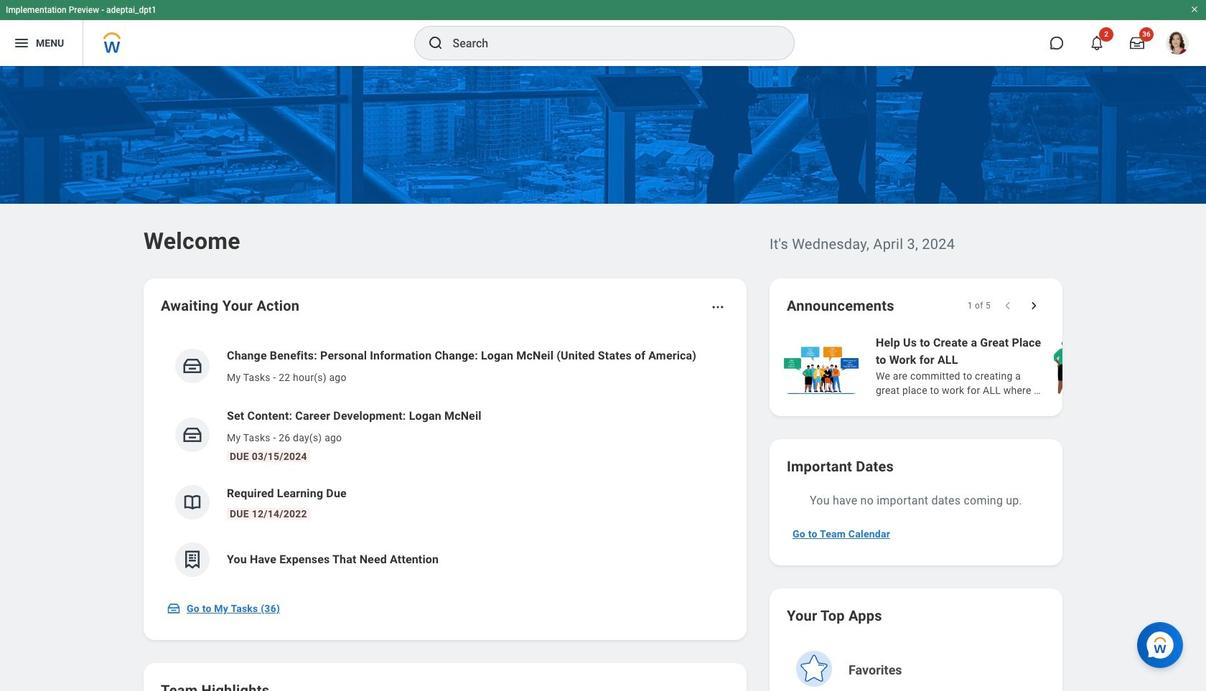 Task type: locate. For each thing, give the bounding box(es) containing it.
book open image
[[182, 492, 203, 514]]

profile logan mcneil image
[[1166, 32, 1189, 58]]

main content
[[0, 66, 1207, 692]]

1 vertical spatial inbox image
[[182, 424, 203, 446]]

status
[[968, 300, 991, 312]]

2 inbox image from the top
[[182, 424, 203, 446]]

inbox large image
[[1131, 36, 1145, 50]]

0 vertical spatial inbox image
[[182, 356, 203, 377]]

banner
[[0, 0, 1207, 66]]

justify image
[[13, 34, 30, 52]]

inbox image
[[182, 356, 203, 377], [182, 424, 203, 446]]

list
[[781, 333, 1207, 399], [161, 336, 730, 589]]



Task type: describe. For each thing, give the bounding box(es) containing it.
search image
[[427, 34, 444, 52]]

0 horizontal spatial list
[[161, 336, 730, 589]]

1 horizontal spatial list
[[781, 333, 1207, 399]]

chevron right small image
[[1027, 299, 1041, 313]]

1 inbox image from the top
[[182, 356, 203, 377]]

notifications large image
[[1090, 36, 1105, 50]]

dashboard expenses image
[[182, 549, 203, 571]]

Search Workday  search field
[[453, 27, 765, 59]]

inbox image
[[167, 602, 181, 616]]

chevron left small image
[[1001, 299, 1016, 313]]

close environment banner image
[[1191, 5, 1200, 14]]



Task type: vqa. For each thing, say whether or not it's contained in the screenshot.
row
no



